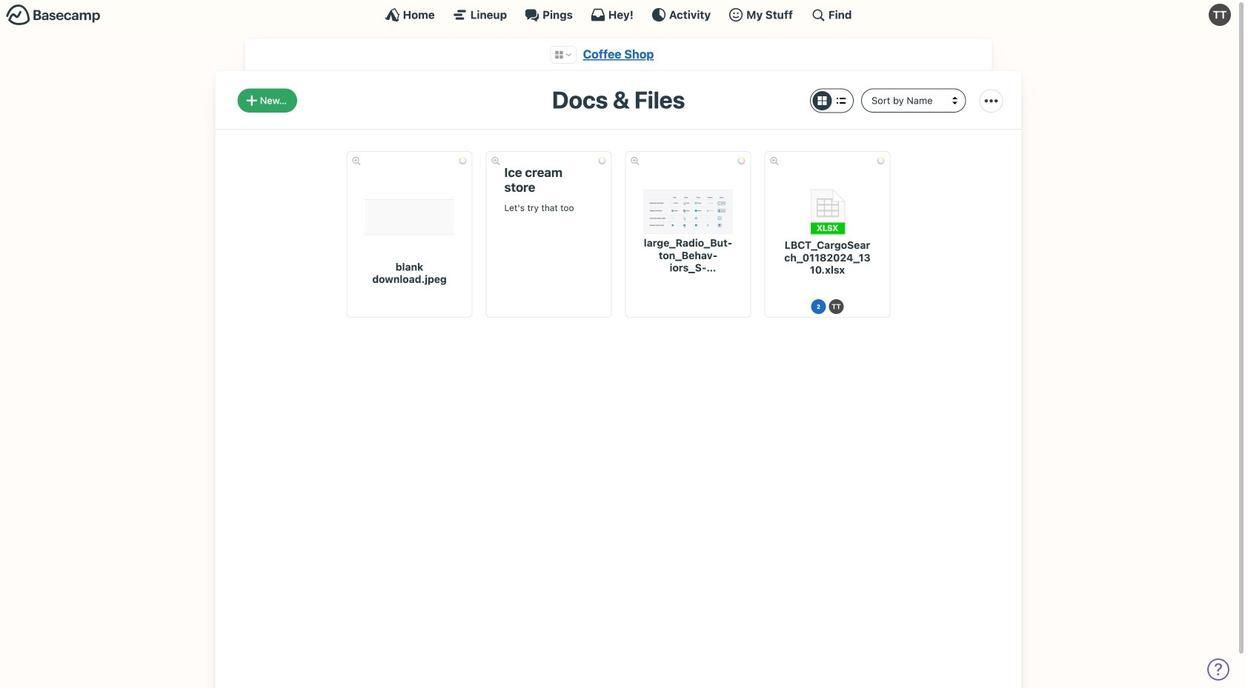 Task type: locate. For each thing, give the bounding box(es) containing it.
1 horizontal spatial terry turtle image
[[1209, 4, 1232, 26]]

0 vertical spatial terry turtle image
[[1209, 4, 1232, 26]]

0 horizontal spatial terry turtle image
[[829, 300, 844, 315]]

terry turtle image
[[1209, 4, 1232, 26], [829, 300, 844, 315]]



Task type: describe. For each thing, give the bounding box(es) containing it.
switch accounts image
[[6, 4, 101, 27]]

1 vertical spatial terry turtle image
[[829, 300, 844, 315]]

main element
[[0, 0, 1238, 29]]

keyboard shortcut: ⌘ + / image
[[811, 7, 826, 22]]



Task type: vqa. For each thing, say whether or not it's contained in the screenshot.
Terry Turtle image
yes



